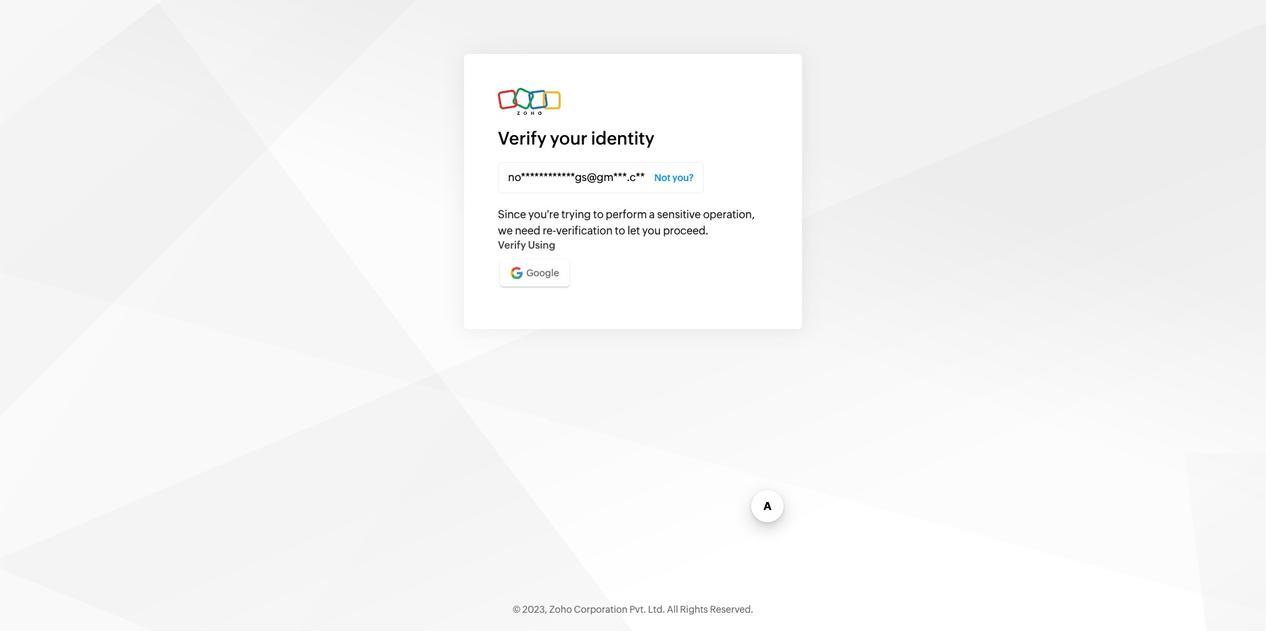 Task type: locate. For each thing, give the bounding box(es) containing it.
verify left your
[[498, 128, 547, 149]]

pvt.
[[630, 604, 646, 615]]

verify using
[[498, 239, 556, 251]]

verify down 'we' at the left top
[[498, 239, 526, 251]]

you
[[643, 224, 661, 237]]

2 verify from the top
[[498, 239, 526, 251]]

no************gs@gm***.c**
[[508, 171, 645, 184]]

sensitive
[[658, 208, 701, 221]]

re-
[[543, 224, 556, 237]]

to left let
[[615, 224, 626, 237]]

corporation
[[574, 604, 628, 615]]

reserved.
[[710, 604, 754, 615]]

need
[[515, 224, 541, 237]]

to up verification
[[594, 208, 604, 221]]

© 2023, zoho corporation pvt. ltd. all rights reserved.
[[513, 604, 754, 615]]

we
[[498, 224, 513, 237]]

to
[[594, 208, 604, 221], [615, 224, 626, 237]]

verify
[[498, 128, 547, 149], [498, 239, 526, 251]]

0 vertical spatial verify
[[498, 128, 547, 149]]

1 verify from the top
[[498, 128, 547, 149]]

1 vertical spatial to
[[615, 224, 626, 237]]

zoho
[[550, 604, 572, 615]]

since
[[498, 208, 526, 221]]

verify your identity
[[498, 128, 655, 149]]

let
[[628, 224, 640, 237]]

your
[[550, 128, 588, 149]]

verification
[[556, 224, 613, 237]]

0 vertical spatial to
[[594, 208, 604, 221]]

a
[[649, 208, 655, 221]]

1 horizontal spatial to
[[615, 224, 626, 237]]

verify for verify using
[[498, 239, 526, 251]]

1 vertical spatial verify
[[498, 239, 526, 251]]



Task type: describe. For each thing, give the bounding box(es) containing it.
identity
[[591, 128, 655, 149]]

not
[[655, 172, 671, 183]]

google
[[527, 268, 559, 279]]

you're
[[529, 208, 560, 221]]

zoho corporation pvt. ltd. link
[[550, 604, 665, 615]]

you?
[[673, 172, 694, 183]]

verify for verify your identity
[[498, 128, 547, 149]]

trying
[[562, 208, 591, 221]]

all
[[667, 604, 679, 615]]

ltd.
[[648, 604, 665, 615]]

©
[[513, 604, 521, 615]]

0 horizontal spatial to
[[594, 208, 604, 221]]

not you?
[[655, 172, 694, 183]]

rights
[[680, 604, 708, 615]]

perform
[[606, 208, 647, 221]]

2023,
[[523, 604, 548, 615]]

operation,
[[703, 208, 755, 221]]

since you're trying to perform a sensitive operation, we need re-verification to let you proceed.
[[498, 208, 755, 237]]

using
[[528, 239, 556, 251]]

proceed.
[[663, 224, 709, 237]]



Task type: vqa. For each thing, say whether or not it's contained in the screenshot.
All
yes



